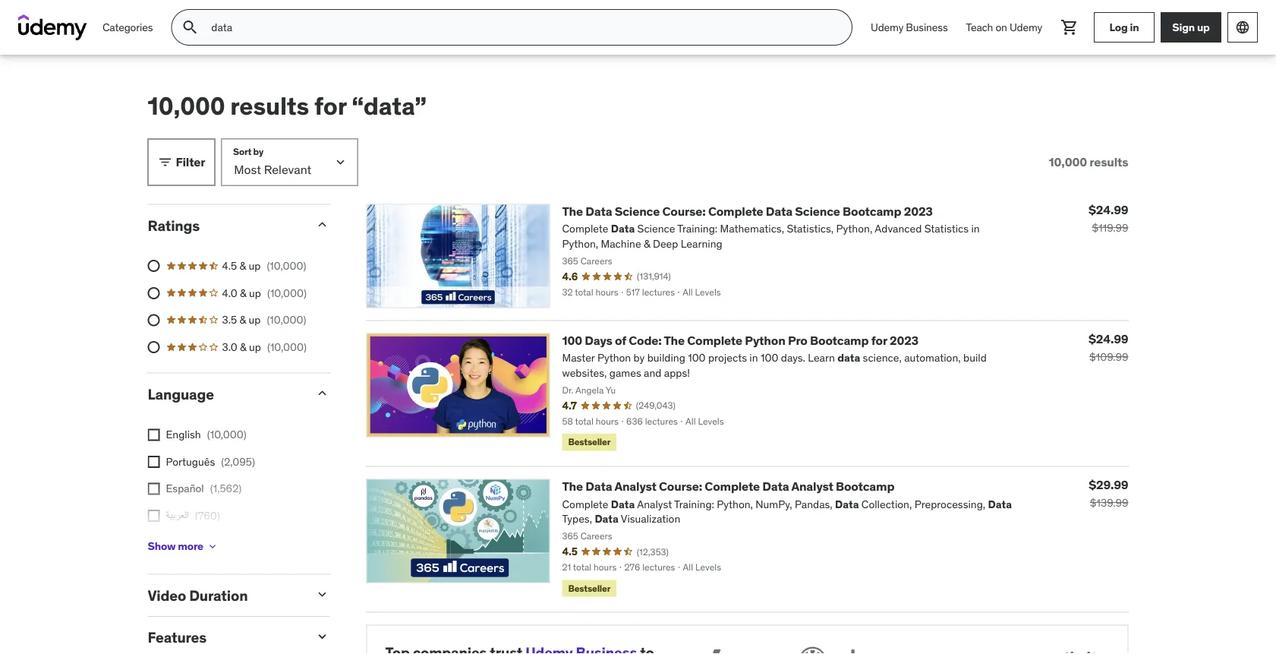 Task type: describe. For each thing, give the bounding box(es) containing it.
small image inside filter button
[[158, 155, 173, 170]]

volkswagen image
[[796, 644, 830, 654]]

10,000 for 10,000 results for "data"
[[148, 90, 225, 121]]

up for 4.5 & up (10,000)
[[249, 259, 261, 272]]

small image
[[315, 587, 330, 602]]

3.5
[[222, 313, 237, 327]]

xsmall image for español
[[148, 483, 160, 495]]

Search for anything text field
[[208, 14, 834, 40]]

python
[[745, 332, 786, 348]]

video duration
[[148, 586, 248, 604]]

show more
[[148, 539, 203, 553]]

submit search image
[[181, 18, 199, 36]]

$24.99 $109.99
[[1089, 331, 1129, 363]]

(10,000) for 3.0 & up (10,000)
[[267, 340, 307, 354]]

bootcamp for analyst
[[836, 478, 895, 494]]

features
[[148, 628, 207, 647]]

code:
[[629, 332, 662, 348]]

1 analyst from the left
[[615, 478, 657, 494]]

filter button
[[148, 139, 215, 186]]

3.0 & up (10,000)
[[222, 340, 307, 354]]

1 vertical spatial complete
[[688, 332, 743, 348]]

(10,000) for 4.0 & up (10,000)
[[267, 286, 307, 300]]

teach on udemy link
[[958, 9, 1052, 46]]

udemy business
[[871, 20, 948, 34]]

10,000 results status
[[1049, 154, 1129, 170]]

$119.99
[[1093, 221, 1129, 234]]

4.0
[[222, 286, 238, 300]]

language
[[148, 385, 214, 403]]

100
[[562, 332, 583, 348]]

xsmall image for english
[[148, 429, 160, 441]]

video
[[148, 586, 186, 604]]

the data science course: complete data science bootcamp 2023
[[562, 203, 933, 219]]

pro
[[788, 332, 808, 348]]

1 udemy from the left
[[871, 20, 904, 34]]

in
[[1131, 20, 1140, 34]]

up right sign
[[1198, 20, 1211, 34]]

features button
[[148, 628, 303, 647]]

& for 4.0
[[240, 286, 247, 300]]

small image for language
[[315, 386, 330, 401]]

the for analyst
[[562, 478, 583, 494]]

100 days of code: the complete python pro bootcamp for 2023 link
[[562, 332, 919, 348]]

eventbrite image
[[1023, 644, 1110, 654]]

udemy business link
[[862, 9, 958, 46]]

english
[[166, 428, 201, 441]]

$24.99 for 100 days of code: the complete python pro bootcamp for 2023
[[1089, 331, 1129, 347]]

$29.99
[[1090, 477, 1129, 493]]

ratings button
[[148, 216, 303, 234]]

the data science course: complete data science bootcamp 2023 link
[[562, 203, 933, 219]]

1 science from the left
[[615, 203, 660, 219]]

results for 10,000 results for "data"
[[230, 90, 309, 121]]

3.0
[[222, 340, 238, 354]]

100 days of code: the complete python pro bootcamp for 2023
[[562, 332, 919, 348]]

1 horizontal spatial for
[[872, 332, 888, 348]]

filter
[[176, 154, 205, 170]]

sign
[[1173, 20, 1196, 34]]

xsmall image for العربية
[[148, 510, 160, 522]]

$24.99 $119.99
[[1089, 202, 1129, 234]]

udemy image
[[18, 14, 87, 40]]

4.5 & up (10,000)
[[222, 259, 306, 272]]

video duration button
[[148, 586, 303, 604]]

the for science
[[562, 203, 583, 219]]

course: for science
[[663, 203, 706, 219]]

xsmall image inside the show more button
[[207, 540, 219, 553]]

show
[[148, 539, 176, 553]]

1 vertical spatial bootcamp
[[811, 332, 869, 348]]

sign up link
[[1161, 12, 1222, 43]]

the data analyst course: complete data analyst bootcamp link
[[562, 478, 895, 494]]

(760)
[[195, 509, 220, 522]]

english (10,000)
[[166, 428, 247, 441]]

$24.99 for the data science course: complete data science bootcamp 2023
[[1089, 202, 1129, 218]]

(2,095)
[[221, 455, 255, 468]]

log in
[[1110, 20, 1140, 34]]

türkçe
[[166, 536, 198, 549]]

$139.99
[[1091, 496, 1129, 509]]

small image for ratings
[[315, 217, 330, 232]]

bootcamp for science
[[843, 203, 902, 219]]

log
[[1110, 20, 1128, 34]]

course: for analyst
[[659, 478, 703, 494]]

العربية (760)
[[166, 509, 220, 522]]

box image
[[848, 644, 899, 654]]

categories
[[103, 20, 153, 34]]

nasdaq image
[[691, 644, 778, 654]]

days
[[585, 332, 613, 348]]

(10,000) for 3.5 & up (10,000)
[[267, 313, 306, 327]]

small image for features
[[315, 629, 330, 644]]



Task type: vqa. For each thing, say whether or not it's contained in the screenshot.


Task type: locate. For each thing, give the bounding box(es) containing it.
0 horizontal spatial analyst
[[615, 478, 657, 494]]

0 vertical spatial xsmall image
[[148, 456, 160, 468]]

xsmall image
[[148, 429, 160, 441], [148, 483, 160, 495], [207, 540, 219, 553]]

1 xsmall image from the top
[[148, 456, 160, 468]]

10,000 results
[[1049, 154, 1129, 170]]

complete
[[709, 203, 764, 219], [688, 332, 743, 348], [705, 478, 760, 494]]

teach
[[967, 20, 994, 34]]

10,000
[[148, 90, 225, 121], [1049, 154, 1088, 170]]

analyst
[[615, 478, 657, 494], [792, 478, 834, 494]]

0 vertical spatial the
[[562, 203, 583, 219]]

português (2,095)
[[166, 455, 255, 468]]

0 vertical spatial 2023
[[904, 203, 933, 219]]

$24.99
[[1089, 202, 1129, 218], [1089, 331, 1129, 347]]

1 horizontal spatial udemy
[[1010, 20, 1043, 34]]

español
[[166, 482, 204, 495]]

& right 4.0
[[240, 286, 247, 300]]

xsmall image left english
[[148, 429, 160, 441]]

1 vertical spatial $24.99
[[1089, 331, 1129, 347]]

1 horizontal spatial analyst
[[792, 478, 834, 494]]

2 $24.99 from the top
[[1089, 331, 1129, 347]]

up for 4.0 & up (10,000)
[[249, 286, 261, 300]]

2 analyst from the left
[[792, 478, 834, 494]]

udemy
[[871, 20, 904, 34], [1010, 20, 1043, 34]]

0 vertical spatial results
[[230, 90, 309, 121]]

0 horizontal spatial for
[[314, 90, 347, 121]]

2 vertical spatial the
[[562, 478, 583, 494]]

1 horizontal spatial science
[[796, 203, 841, 219]]

0 horizontal spatial 10,000
[[148, 90, 225, 121]]

(10,000) up 4.0 & up (10,000)
[[267, 259, 306, 272]]

0 horizontal spatial science
[[615, 203, 660, 219]]

& for 3.0
[[240, 340, 247, 354]]

up for 3.0 & up (10,000)
[[249, 340, 261, 354]]

more
[[178, 539, 203, 553]]

(10,000) for 4.5 & up (10,000)
[[267, 259, 306, 272]]

3.5 & up (10,000)
[[222, 313, 306, 327]]

$24.99 up the $119.99
[[1089, 202, 1129, 218]]

of
[[615, 332, 627, 348]]

(10,000) up (2,095)
[[207, 428, 247, 441]]

2023
[[904, 203, 933, 219], [890, 332, 919, 348]]

sign up
[[1173, 20, 1211, 34]]

shopping cart with 0 items image
[[1061, 18, 1079, 36]]

bootcamp
[[843, 203, 902, 219], [811, 332, 869, 348], [836, 478, 895, 494]]

business
[[906, 20, 948, 34]]

up
[[1198, 20, 1211, 34], [249, 259, 261, 272], [249, 286, 261, 300], [249, 313, 261, 327], [249, 340, 261, 354]]

small image
[[158, 155, 173, 170], [315, 217, 330, 232], [315, 386, 330, 401], [315, 629, 330, 644]]

2 vertical spatial complete
[[705, 478, 760, 494]]

& for 3.5
[[240, 313, 246, 327]]

udemy right on
[[1010, 20, 1043, 34]]

10,000 for 10,000 results
[[1049, 154, 1088, 170]]

& for 4.5
[[240, 259, 246, 272]]

1 horizontal spatial 10,000
[[1049, 154, 1088, 170]]

1 $24.99 from the top
[[1089, 202, 1129, 218]]

0 vertical spatial course:
[[663, 203, 706, 219]]

data
[[586, 203, 613, 219], [766, 203, 793, 219], [586, 478, 613, 494], [763, 478, 790, 494]]

0 vertical spatial for
[[314, 90, 347, 121]]

log in link
[[1095, 12, 1155, 43]]

1 vertical spatial the
[[664, 332, 685, 348]]

up right 4.0
[[249, 286, 261, 300]]

(1,562)
[[210, 482, 242, 495]]

1 vertical spatial xsmall image
[[148, 510, 160, 522]]

xsmall image left português
[[148, 456, 160, 468]]

0 vertical spatial 10,000
[[148, 90, 225, 121]]

&
[[240, 259, 246, 272], [240, 286, 247, 300], [240, 313, 246, 327], [240, 340, 247, 354]]

1 vertical spatial for
[[872, 332, 888, 348]]

course:
[[663, 203, 706, 219], [659, 478, 703, 494]]

up for 3.5 & up (10,000)
[[249, 313, 261, 327]]

complete for science
[[709, 203, 764, 219]]

xsmall image left العربية
[[148, 510, 160, 522]]

(10,000) up 3.0 & up (10,000)
[[267, 313, 306, 327]]

xsmall image
[[148, 456, 160, 468], [148, 510, 160, 522]]

the data analyst course: complete data analyst bootcamp
[[562, 478, 895, 494]]

complete for analyst
[[705, 478, 760, 494]]

for
[[314, 90, 347, 121], [872, 332, 888, 348]]

português
[[166, 455, 215, 468]]

science
[[615, 203, 660, 219], [796, 203, 841, 219]]

xsmall image for português
[[148, 456, 160, 468]]

language button
[[148, 385, 303, 403]]

up right 3.5
[[249, 313, 261, 327]]

up right 3.0
[[249, 340, 261, 354]]

(10,000)
[[267, 259, 306, 272], [267, 286, 307, 300], [267, 313, 306, 327], [267, 340, 307, 354], [207, 428, 247, 441]]

results
[[230, 90, 309, 121], [1090, 154, 1129, 170]]

2 udemy from the left
[[1010, 20, 1043, 34]]

2 science from the left
[[796, 203, 841, 219]]

1 horizontal spatial results
[[1090, 154, 1129, 170]]

0 horizontal spatial udemy
[[871, 20, 904, 34]]

1 vertical spatial 10,000
[[1049, 154, 1088, 170]]

& right 4.5
[[240, 259, 246, 272]]

"data"
[[352, 90, 427, 121]]

categories button
[[93, 9, 162, 46]]

(10,000) down 3.5 & up (10,000) on the left of page
[[267, 340, 307, 354]]

show more button
[[148, 531, 219, 562]]

teach on udemy
[[967, 20, 1043, 34]]

duration
[[189, 586, 248, 604]]

1 vertical spatial xsmall image
[[148, 483, 160, 495]]

results for 10,000 results
[[1090, 154, 1129, 170]]

1 vertical spatial course:
[[659, 478, 703, 494]]

2 vertical spatial xsmall image
[[207, 540, 219, 553]]

& right 3.5
[[240, 313, 246, 327]]

1 vertical spatial 2023
[[890, 332, 919, 348]]

ratings
[[148, 216, 200, 234]]

0 vertical spatial xsmall image
[[148, 429, 160, 441]]

xsmall image left español
[[148, 483, 160, 495]]

2 vertical spatial bootcamp
[[836, 478, 895, 494]]

xsmall image right more
[[207, 540, 219, 553]]

0 vertical spatial bootcamp
[[843, 203, 902, 219]]

the
[[562, 203, 583, 219], [664, 332, 685, 348], [562, 478, 583, 494]]

up right 4.5
[[249, 259, 261, 272]]

$109.99
[[1090, 350, 1129, 363]]

4.5
[[222, 259, 237, 272]]

español (1,562)
[[166, 482, 242, 495]]

10,000 results for "data"
[[148, 90, 427, 121]]

(10,000) down 4.5 & up (10,000)
[[267, 286, 307, 300]]

0 vertical spatial $24.99
[[1089, 202, 1129, 218]]

1 vertical spatial results
[[1090, 154, 1129, 170]]

العربية
[[166, 509, 189, 522]]

udemy left the business
[[871, 20, 904, 34]]

$29.99 $139.99
[[1090, 477, 1129, 509]]

on
[[996, 20, 1008, 34]]

& right 3.0
[[240, 340, 247, 354]]

choose a language image
[[1236, 20, 1251, 35]]

$24.99 up $109.99
[[1089, 331, 1129, 347]]

2 xsmall image from the top
[[148, 510, 160, 522]]

4.0 & up (10,000)
[[222, 286, 307, 300]]

0 vertical spatial complete
[[709, 203, 764, 219]]

0 horizontal spatial results
[[230, 90, 309, 121]]



